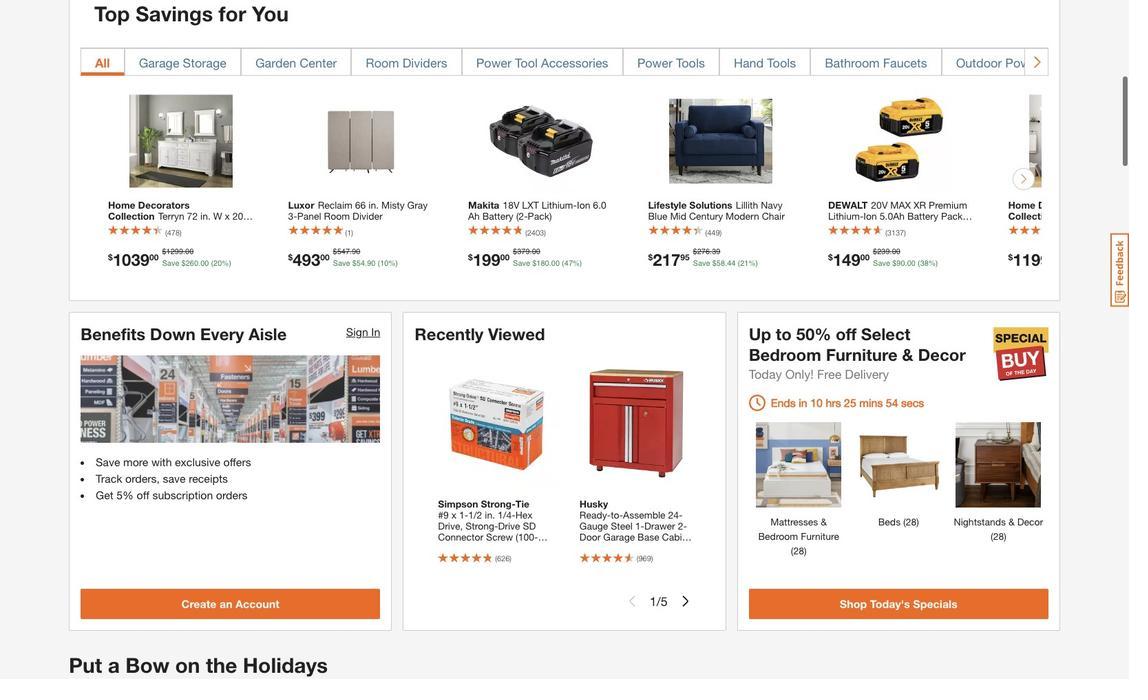 Task type: locate. For each thing, give the bounding box(es) containing it.
90 inside $ 149 00 $ 239 . 00 save $ 90 . 00 ( 38 %)
[[897, 255, 905, 264]]

ion
[[577, 195, 591, 207], [864, 206, 877, 218]]

0 vertical spatial in
[[799, 392, 808, 405]]

%) inside $ 217 95 $ 276 . 39 save $ 58 . 44 ( 21 %)
[[749, 255, 758, 264]]

1 horizontal spatial 28
[[906, 511, 917, 523]]

1 horizontal spatial 10
[[811, 392, 823, 405]]

0 horizontal spatial 54
[[357, 255, 365, 264]]

garage left the "storage"
[[139, 51, 180, 66]]

54 left secs
[[886, 392, 899, 405]]

room up ( 1 )
[[324, 206, 350, 218]]

bedroom up today only!
[[749, 341, 822, 360]]

garage down to-
[[604, 527, 635, 539]]

mattresses & bedroom furniture product image image
[[756, 418, 842, 503]]

20v max xr premium lithium-ion 5.0ah battery pack (2 pack) image
[[850, 85, 953, 189]]

10 down divider
[[380, 255, 389, 264]]

1 home decorators collection from the left
[[108, 195, 190, 218]]

1 horizontal spatial garage
[[604, 527, 635, 539]]

power tool accessories
[[476, 51, 609, 66]]

00 left '547'
[[320, 248, 330, 258]]

1 horizontal spatial ion
[[864, 206, 877, 218]]

0 horizontal spatial 1
[[347, 224, 351, 233]]

1/4-
[[498, 505, 516, 517]]

with
[[151, 451, 172, 464]]

%) for 149
[[929, 255, 938, 264]]

decor inside "up to 50% off select bedroom furniture & decor today only! free delivery"
[[918, 341, 966, 360]]

54 inside $ 493 00 $ 547 . 90 save $ 54 . 90 ( 10 %)
[[357, 255, 365, 264]]

collection up 1199
[[1009, 206, 1055, 218]]

2-
[[678, 516, 687, 528]]

gauge
[[580, 516, 608, 528]]

select
[[861, 320, 911, 339]]

0 vertical spatial bedroom
[[749, 341, 822, 360]]

2 home decorators collection link from the left
[[1009, 195, 1130, 251]]

%) inside the '$ 1039 00 $ 1299 . 00 save $ 260 . 00 ( 20 %)'
[[222, 255, 231, 264]]

1 horizontal spatial decorators
[[1039, 195, 1090, 207]]

1 vertical spatial bedroom
[[759, 526, 798, 538]]

0 vertical spatial room
[[366, 51, 399, 66]]

25
[[844, 392, 857, 405]]

pack) inside simpson strong-tie #9 x 1-1/2 in. 1/4-hex drive, strong-drive sd connector screw (100- pack)
[[438, 538, 462, 550]]

) down mattresses
[[804, 540, 807, 552]]

95
[[681, 248, 690, 258]]

2 collection from the left
[[1009, 206, 1055, 218]]

garage
[[139, 51, 180, 66], [604, 527, 635, 539]]

1 tools from the left
[[676, 51, 705, 66]]

1 horizontal spatial home decorators collection link
[[1009, 195, 1130, 251]]

& inside "up to 50% off select bedroom furniture & decor today only! free delivery"
[[902, 341, 914, 360]]

& down select
[[902, 341, 914, 360]]

outdoor power equipment button
[[942, 44, 1119, 71]]

in right ends
[[799, 392, 808, 405]]

lithium- right 'lxt'
[[542, 195, 577, 207]]

1 home decorators collection link from the left
[[108, 195, 254, 251]]

save inside $ 149 00 $ 239 . 00 save $ 90 . 00 ( 38 %)
[[873, 255, 891, 264]]

drive
[[498, 516, 520, 528]]

1 vertical spatial in
[[580, 538, 587, 550]]

) right beds
[[917, 511, 919, 523]]

in inside husky ready-to-assemble 24- gauge steel 1-drawer 2- door garage base cabinet in red (28 in. w x 32.8 in. h x 18.3 in. d)
[[580, 538, 587, 550]]

in. right 66
[[369, 195, 379, 207]]

1 horizontal spatial battery
[[908, 206, 939, 218]]

pack) down drive, at the bottom of page
[[438, 538, 462, 550]]

1 home from the left
[[108, 195, 135, 207]]

2 horizontal spatial 28
[[994, 526, 1004, 538]]

1 left the 5
[[650, 590, 657, 605]]

0 horizontal spatial 28
[[794, 540, 804, 552]]

reclaim 66 in. misty gray 3-panel room divider image
[[309, 85, 413, 189]]

) for ( 2403 )
[[544, 224, 546, 233]]

pack) up ( 2403 )
[[528, 206, 552, 218]]

power tools
[[638, 51, 705, 66]]

1 horizontal spatial in
[[799, 392, 808, 405]]

$ 1039 00 $ 1299 . 00 save $ 260 . 00 ( 20 %)
[[108, 243, 231, 265]]

decorators for 1199
[[1039, 195, 1090, 207]]

) down 18v lxt lithium-ion 6.0 ah battery (2-pack)
[[544, 224, 546, 233]]

storage
[[183, 51, 227, 66]]

in. left d)
[[619, 549, 629, 561]]

to-
[[611, 505, 623, 517]]

3 power from the left
[[1006, 51, 1041, 66]]

38
[[921, 255, 929, 264]]

next slide image
[[680, 592, 691, 603]]

1 vertical spatial 1
[[650, 590, 657, 605]]

00 left 379
[[501, 248, 510, 258]]

00 right 180
[[552, 255, 560, 264]]

2 horizontal spatial &
[[1009, 511, 1015, 523]]

ion inside 18v lxt lithium-ion 6.0 ah battery (2-pack)
[[577, 195, 591, 207]]

garage inside garage storage button
[[139, 51, 180, 66]]

& for nightstands & decor
[[1009, 511, 1015, 523]]

2 %) from the left
[[389, 255, 398, 264]]

2 vertical spatial 28
[[794, 540, 804, 552]]

#9
[[438, 505, 449, 517]]

0 horizontal spatial collection
[[108, 206, 155, 218]]

garage storage button
[[124, 44, 241, 71]]

tools left hand
[[676, 51, 705, 66]]

0 horizontal spatial x
[[452, 505, 457, 517]]

547
[[337, 243, 350, 252]]

lifestyle
[[648, 195, 687, 207]]

3 %) from the left
[[573, 255, 582, 264]]

90 right '547'
[[352, 243, 360, 252]]

pack) inside 20v max xr premium lithium-ion 5.0ah battery pack (2 pack)
[[829, 217, 853, 229]]

50%
[[797, 320, 831, 339]]

1 horizontal spatial lithium-
[[829, 206, 864, 218]]

x right 'h'
[[589, 549, 594, 561]]

28 right beds
[[906, 511, 917, 523]]

90 down divider
[[367, 255, 376, 264]]

32.8
[[658, 538, 677, 550]]

& inside the nightstands & decor ( 28 )
[[1009, 511, 1015, 523]]

( inside the '$ 1039 00 $ 1299 . 00 save $ 260 . 00 ( 20 %)'
[[211, 255, 214, 264]]

5 %) from the left
[[929, 255, 938, 264]]

0 horizontal spatial decorators
[[138, 195, 190, 207]]

%) inside $ 493 00 $ 547 . 90 save $ 54 . 90 ( 10 %)
[[389, 255, 398, 264]]

) down screw
[[510, 550, 512, 559]]

90 left '38' at the right top
[[897, 255, 905, 264]]

1 horizontal spatial pack)
[[528, 206, 552, 218]]

1 horizontal spatial off
[[836, 320, 857, 339]]

2 horizontal spatial 90
[[897, 255, 905, 264]]

assemble
[[623, 505, 666, 517]]

0 vertical spatial 54
[[357, 255, 365, 264]]

0 vertical spatial 1
[[347, 224, 351, 233]]

furniture down mattresses
[[801, 526, 840, 538]]

2 tools from the left
[[767, 51, 796, 66]]

1 vertical spatial 28
[[994, 526, 1004, 538]]

0 horizontal spatial power
[[476, 51, 512, 66]]

0 horizontal spatial home decorators collection link
[[108, 195, 254, 251]]

power for power tools
[[638, 51, 673, 66]]

home decorators collection link
[[108, 195, 254, 251], [1009, 195, 1130, 251]]

2 horizontal spatial power
[[1006, 51, 1041, 66]]

lithium- left 20v
[[829, 206, 864, 218]]

tools right hand
[[767, 51, 796, 66]]

battery right ah
[[483, 206, 514, 218]]

1 horizontal spatial 1
[[650, 590, 657, 605]]

next arrow image
[[1031, 51, 1043, 64]]

1 vertical spatial furniture
[[801, 526, 840, 538]]

0 vertical spatial garage
[[139, 51, 180, 66]]

0 horizontal spatial home
[[108, 195, 135, 207]]

2 home decorators collection from the left
[[1009, 195, 1090, 218]]

sign in card banner image
[[81, 351, 380, 439]]

2 decorators from the left
[[1039, 195, 1090, 207]]

0 horizontal spatial home decorators collection
[[108, 195, 190, 218]]

00 left 239
[[861, 248, 870, 258]]

1 up '547'
[[347, 224, 351, 233]]

offers
[[223, 451, 251, 464]]

ion left 6.0
[[577, 195, 591, 207]]

1 vertical spatial off
[[137, 484, 149, 498]]

power tools button
[[623, 44, 720, 71]]

2 horizontal spatial x
[[651, 538, 656, 550]]

save inside $ 199 00 $ 379 . 00 save $ 180 . 00 ( 47 %)
[[513, 255, 530, 264]]

in.
[[369, 195, 379, 207], [485, 505, 495, 517], [626, 538, 636, 550], [680, 538, 690, 550], [619, 549, 629, 561]]

save
[[162, 255, 179, 264], [333, 255, 350, 264], [513, 255, 530, 264], [693, 255, 711, 264], [873, 255, 891, 264], [96, 451, 120, 464]]

28 down mattresses
[[794, 540, 804, 552]]

180
[[537, 255, 549, 264]]

outdoor
[[956, 51, 1002, 66]]

lillith navy blue mid century modern chair
[[648, 195, 785, 218]]

1 horizontal spatial room
[[366, 51, 399, 66]]

1 horizontal spatial 54
[[886, 392, 899, 405]]

(
[[165, 224, 167, 233], [345, 224, 347, 233], [526, 224, 527, 233], [706, 224, 707, 233], [886, 224, 888, 233], [211, 255, 214, 264], [378, 255, 380, 264], [562, 255, 565, 264], [738, 255, 740, 264], [918, 255, 921, 264], [904, 511, 906, 523], [991, 526, 994, 538], [791, 540, 794, 552], [495, 550, 497, 559], [637, 550, 639, 559]]

( inside the nightstands & decor ( 28 )
[[991, 526, 994, 538]]

furniture up the free delivery
[[826, 341, 898, 360]]

save down 379
[[513, 255, 530, 264]]

0 horizontal spatial room
[[324, 206, 350, 218]]

off
[[836, 320, 857, 339], [137, 484, 149, 498]]

1 horizontal spatial 1-
[[636, 516, 645, 528]]

in. inside reclaim 66 in. misty gray 3-panel room divider
[[369, 195, 379, 207]]

54 down divider
[[357, 255, 365, 264]]

3-
[[288, 206, 297, 218]]

exclusive
[[175, 451, 220, 464]]

ready-
[[580, 505, 611, 517]]

ion left 5.0ah
[[864, 206, 877, 218]]

save
[[163, 468, 186, 481]]

chair
[[762, 206, 785, 218]]

) for ( 478 )
[[180, 224, 182, 233]]

1 %) from the left
[[222, 255, 231, 264]]

493
[[293, 246, 320, 265]]

%) inside $ 149 00 $ 239 . 00 save $ 90 . 00 ( 38 %)
[[929, 255, 938, 264]]

ion inside 20v max xr premium lithium-ion 5.0ah battery pack (2 pack)
[[864, 206, 877, 218]]

1- inside simpson strong-tie #9 x 1-1/2 in. 1/4-hex drive, strong-drive sd connector screw (100- pack)
[[459, 505, 468, 517]]

$ 199 00 $ 379 . 00 save $ 180 . 00 ( 47 %)
[[468, 243, 582, 265]]

& right mattresses
[[821, 511, 827, 523]]

54
[[357, 255, 365, 264], [886, 392, 899, 405]]

/
[[657, 590, 661, 605]]

) right w
[[651, 550, 653, 559]]

00
[[185, 243, 194, 252], [532, 243, 541, 252], [892, 243, 901, 252], [150, 248, 159, 258], [320, 248, 330, 258], [501, 248, 510, 258], [861, 248, 870, 258], [201, 255, 209, 264], [552, 255, 560, 264], [908, 255, 916, 264]]

save down 239
[[873, 255, 891, 264]]

2 horizontal spatial pack)
[[829, 217, 853, 229]]

lithium-
[[542, 195, 577, 207], [829, 206, 864, 218]]

18v lxt lithium-ion 6.0 ah battery (2-pack) image
[[489, 85, 593, 189]]

home decorators collection up ( 478 )
[[108, 195, 190, 218]]

x right w
[[651, 538, 656, 550]]

collection up "1039"
[[108, 206, 155, 218]]

save down '276'
[[693, 255, 711, 264]]

10 left hrs
[[811, 392, 823, 405]]

in left red
[[580, 538, 587, 550]]

save inside $ 217 95 $ 276 . 39 save $ 58 . 44 ( 21 %)
[[693, 255, 711, 264]]

) down nightstands
[[1004, 526, 1007, 538]]

& inside mattresses & bedroom furniture ( 28 )
[[821, 511, 827, 523]]

home decorators collection up 1199
[[1009, 195, 1090, 218]]

1 horizontal spatial tools
[[767, 51, 796, 66]]

1 horizontal spatial collection
[[1009, 206, 1055, 218]]

0 vertical spatial 28
[[906, 511, 917, 523]]

4 %) from the left
[[749, 255, 758, 264]]

receipts
[[189, 468, 228, 481]]

) down divider
[[351, 224, 353, 233]]

beds product image image
[[856, 418, 942, 503]]

garden center button
[[241, 44, 351, 71]]

1 horizontal spatial decor
[[1018, 511, 1044, 523]]

1 horizontal spatial home decorators collection
[[1009, 195, 1090, 218]]

0 vertical spatial decor
[[918, 341, 966, 360]]

bedroom inside "up to 50% off select bedroom furniture & decor today only! free delivery"
[[749, 341, 822, 360]]

door
[[580, 527, 601, 539]]

1 decorators from the left
[[138, 195, 190, 207]]

navy
[[761, 195, 783, 207]]

1 horizontal spatial home
[[1009, 195, 1036, 207]]

shop today's specials link
[[749, 585, 1049, 615]]

save inside $ 493 00 $ 547 . 90 save $ 54 . 90 ( 10 %)
[[333, 255, 350, 264]]

) down 5.0ah
[[904, 224, 906, 233]]

1199
[[1013, 246, 1050, 265]]

2 home from the left
[[1009, 195, 1036, 207]]

ah
[[468, 206, 480, 218]]

( inside $ 493 00 $ 547 . 90 save $ 54 . 90 ( 10 %)
[[378, 255, 380, 264]]

1 horizontal spatial &
[[902, 341, 914, 360]]

1 vertical spatial 54
[[886, 392, 899, 405]]

0 horizontal spatial ion
[[577, 195, 591, 207]]

00 left '38' at the right top
[[908, 255, 916, 264]]

strong-
[[481, 494, 516, 506], [466, 516, 498, 528]]

1 vertical spatial 10
[[811, 392, 823, 405]]

2 battery from the left
[[908, 206, 939, 218]]

blue
[[648, 206, 668, 218]]

0 horizontal spatial tools
[[676, 51, 705, 66]]

nightstands & decor product image image
[[956, 418, 1042, 503]]

) inside mattresses & bedroom furniture ( 28 )
[[804, 540, 807, 552]]

0 horizontal spatial lithium-
[[542, 195, 577, 207]]

0 horizontal spatial pack)
[[438, 538, 462, 550]]

) for ( 1 )
[[351, 224, 353, 233]]

0 vertical spatial furniture
[[826, 341, 898, 360]]

1 vertical spatial garage
[[604, 527, 635, 539]]

x right #9
[[452, 505, 457, 517]]

decor
[[918, 341, 966, 360], [1018, 511, 1044, 523]]

tools for hand tools
[[767, 51, 796, 66]]

1
[[347, 224, 351, 233], [650, 590, 657, 605]]

1 vertical spatial decor
[[1018, 511, 1044, 523]]

pack) down "dewalt"
[[829, 217, 853, 229]]

dewalt
[[829, 195, 868, 207]]

1 horizontal spatial power
[[638, 51, 673, 66]]

00 right 260
[[201, 255, 209, 264]]

0 vertical spatial 10
[[380, 255, 389, 264]]

power for power tool accessories
[[476, 51, 512, 66]]

1 collection from the left
[[108, 206, 155, 218]]

28 down nightstands
[[994, 526, 1004, 538]]

239
[[878, 243, 890, 252]]

0 horizontal spatial decor
[[918, 341, 966, 360]]

1 vertical spatial room
[[324, 206, 350, 218]]

off right 50% at the right of the page
[[836, 320, 857, 339]]

28 inside mattresses & bedroom furniture ( 28 )
[[794, 540, 804, 552]]

home decorators collection link for 1199
[[1009, 195, 1130, 251]]

garage inside husky ready-to-assemble 24- gauge steel 1-drawer 2- door garage base cabinet in red (28 in. w x 32.8 in. h x 18.3 in. d)
[[604, 527, 635, 539]]

home right (2
[[1009, 195, 1036, 207]]

%) for 217
[[749, 255, 758, 264]]

.
[[183, 243, 185, 252], [350, 243, 352, 252], [530, 243, 532, 252], [710, 243, 712, 252], [890, 243, 892, 252], [198, 255, 201, 264], [365, 255, 367, 264], [549, 255, 552, 264], [725, 255, 727, 264], [905, 255, 908, 264]]

bathroom
[[825, 51, 880, 66]]

( inside $ 217 95 $ 276 . 39 save $ 58 . 44 ( 21 %)
[[738, 255, 740, 264]]

0 horizontal spatial &
[[821, 511, 827, 523]]

home for 1199
[[1009, 195, 1036, 207]]

1- right #9
[[459, 505, 468, 517]]

00 right 379
[[532, 243, 541, 252]]

10
[[380, 255, 389, 264], [811, 392, 823, 405]]

misty
[[382, 195, 405, 207]]

century
[[689, 206, 723, 218]]

battery left pack
[[908, 206, 939, 218]]

) up 39
[[720, 224, 722, 233]]

& right nightstands
[[1009, 511, 1015, 523]]

0 horizontal spatial 90
[[352, 243, 360, 252]]

save inside the '$ 1039 00 $ 1299 . 00 save $ 260 . 00 ( 20 %)'
[[162, 255, 179, 264]]

save down 1299
[[162, 255, 179, 264]]

room left "dividers"
[[366, 51, 399, 66]]

in. right 1/2
[[485, 505, 495, 517]]

44
[[727, 255, 736, 264]]

home up "1039"
[[108, 195, 135, 207]]

3137
[[888, 224, 904, 233]]

nightstands & decor ( 28 )
[[954, 511, 1044, 538]]

0 horizontal spatial battery
[[483, 206, 514, 218]]

battery inside 20v max xr premium lithium-ion 5.0ah battery pack (2 pack)
[[908, 206, 939, 218]]

sd
[[523, 516, 536, 528]]

1 battery from the left
[[483, 206, 514, 218]]

decor right nightstands
[[1018, 511, 1044, 523]]

1299
[[166, 243, 183, 252]]

bathroom faucets
[[825, 51, 927, 66]]

decor up secs
[[918, 341, 966, 360]]

0 vertical spatial off
[[836, 320, 857, 339]]

in. left w
[[626, 538, 636, 550]]

drawer
[[645, 516, 675, 528]]

furniture inside "up to 50% off select bedroom furniture & decor today only! free delivery"
[[826, 341, 898, 360]]

$ 493 00 $ 547 . 90 save $ 54 . 90 ( 10 %)
[[288, 243, 398, 265]]

put
[[69, 649, 102, 674]]

bedroom down mattresses
[[759, 526, 798, 538]]

furniture
[[826, 341, 898, 360], [801, 526, 840, 538]]

1- right steel
[[636, 516, 645, 528]]

2 power from the left
[[638, 51, 673, 66]]

husky
[[580, 494, 608, 506]]

off down orders,
[[137, 484, 149, 498]]

0 horizontal spatial off
[[137, 484, 149, 498]]

decorators up ( 478 )
[[138, 195, 190, 207]]

0 horizontal spatial 1-
[[459, 505, 468, 517]]

) up 1299
[[180, 224, 182, 233]]

home decorators collection for 1039
[[108, 195, 190, 218]]

save up track
[[96, 451, 120, 464]]

0 horizontal spatial garage
[[139, 51, 180, 66]]

base
[[638, 527, 660, 539]]

decorators up 1199
[[1039, 195, 1090, 207]]

1 power from the left
[[476, 51, 512, 66]]

save down '547'
[[333, 255, 350, 264]]

0 horizontal spatial in
[[580, 538, 587, 550]]

0 horizontal spatial 10
[[380, 255, 389, 264]]

power inside button
[[1006, 51, 1041, 66]]

simpson
[[438, 494, 478, 506]]

%) inside $ 199 00 $ 379 . 00 save $ 180 . 00 ( 47 %)
[[573, 255, 582, 264]]



Task type: vqa. For each thing, say whether or not it's contained in the screenshot.
Recently Viewed
yes



Task type: describe. For each thing, give the bounding box(es) containing it.
collection for 1039
[[108, 206, 155, 218]]

5.0ah
[[880, 206, 905, 218]]

) inside the nightstands & decor ( 28 )
[[1004, 526, 1007, 538]]

149
[[833, 246, 861, 265]]

off inside save more with exclusive offers track orders, save receipts get 5% off subscription orders
[[137, 484, 149, 498]]

00 right 239
[[892, 243, 901, 252]]

00 inside $ 493 00 $ 547 . 90 save $ 54 . 90 ( 10 %)
[[320, 248, 330, 258]]

fremont 72 in. w x 22 in. d x 34 in. h double sink freestanding bath vanity in navy blue with gray granite top image
[[1030, 85, 1130, 189]]

beds ( 28 )
[[879, 511, 919, 523]]

red
[[590, 538, 607, 550]]

home for 1039
[[108, 195, 135, 207]]

account
[[236, 593, 279, 606]]

room dividers button
[[351, 44, 462, 71]]

home decorators collection for 1199
[[1009, 195, 1090, 218]]

garden center
[[255, 51, 337, 66]]

1- inside husky ready-to-assemble 24- gauge steel 1-drawer 2- door garage base cabinet in red (28 in. w x 32.8 in. h x 18.3 in. d)
[[636, 516, 645, 528]]

39
[[712, 243, 721, 252]]

screw
[[486, 527, 513, 539]]

x inside simpson strong-tie #9 x 1-1/2 in. 1/4-hex drive, strong-drive sd connector screw (100- pack)
[[452, 505, 457, 517]]

benefits
[[81, 320, 145, 339]]

217
[[653, 246, 681, 265]]

viewed
[[488, 320, 545, 339]]

mattresses & bedroom furniture ( 28 )
[[759, 511, 840, 552]]

1039
[[113, 246, 150, 265]]

hand
[[734, 51, 764, 66]]

shop today's specials
[[840, 593, 958, 606]]

put a bow on the holidays
[[69, 649, 328, 674]]

sign
[[346, 321, 368, 334]]

h
[[580, 549, 587, 561]]

save for 149
[[873, 255, 891, 264]]

in. right the '32.8'
[[680, 538, 690, 550]]

66
[[355, 195, 366, 207]]

cabinet
[[662, 527, 696, 539]]

#9 x 1-1/2 in. 1/4-hex drive, strong-drive sd connector screw (100-pack) image
[[431, 354, 562, 484]]

hand tools button
[[720, 44, 811, 71]]

) for ( 626 )
[[510, 550, 512, 559]]

1 horizontal spatial x
[[589, 549, 594, 561]]

secs
[[902, 392, 924, 405]]

hex
[[516, 505, 533, 517]]

%) for 1039
[[222, 255, 231, 264]]

$ 1199
[[1009, 246, 1050, 265]]

(100-
[[516, 527, 538, 539]]

1/2
[[468, 505, 482, 517]]

down
[[150, 320, 196, 339]]

00 up 260
[[185, 243, 194, 252]]

(2-
[[516, 206, 528, 218]]

( inside mattresses & bedroom furniture ( 28 )
[[791, 540, 794, 552]]

w
[[639, 538, 648, 550]]

furniture inside mattresses & bedroom furniture ( 28 )
[[801, 526, 840, 538]]

off inside "up to 50% off select bedroom furniture & decor today only! free delivery"
[[836, 320, 857, 339]]

00 left 1299
[[150, 248, 159, 258]]

in. inside simpson strong-tie #9 x 1-1/2 in. 1/4-hex drive, strong-drive sd connector screw (100- pack)
[[485, 505, 495, 517]]

special buy logo image
[[994, 322, 1049, 377]]

gray
[[407, 195, 428, 207]]

panel
[[297, 206, 321, 218]]

decorators for 1039
[[138, 195, 190, 207]]

save for 199
[[513, 255, 530, 264]]

feedback link image
[[1111, 233, 1130, 307]]

1 vertical spatial strong-
[[466, 516, 498, 528]]

holidays
[[243, 649, 328, 674]]

) for ( 449 )
[[720, 224, 722, 233]]

ready-to-assemble 24-gauge steel 1-drawer 2-door garage base cabinet in red (28 in. w x 32.8 in. h x 18.3 in. d) image
[[573, 354, 703, 484]]

20
[[214, 255, 222, 264]]

& for mattresses & bedroom furniture
[[821, 511, 827, 523]]

( 3137 )
[[886, 224, 906, 233]]

%) for 199
[[573, 255, 582, 264]]

pack
[[941, 206, 963, 218]]

( inside $ 149 00 $ 239 . 00 save $ 90 . 00 ( 38 %)
[[918, 255, 921, 264]]

divider
[[353, 206, 383, 218]]

sign in link
[[346, 321, 380, 334]]

( 969 )
[[637, 550, 653, 559]]

lithium- inside 20v max xr premium lithium-ion 5.0ah battery pack (2 pack)
[[829, 206, 864, 218]]

pack) inside 18v lxt lithium-ion 6.0 ah battery (2-pack)
[[528, 206, 552, 218]]

home decorators collection link for 1039
[[108, 195, 254, 251]]

1 horizontal spatial 90
[[367, 255, 376, 264]]

lithium- inside 18v lxt lithium-ion 6.0 ah battery (2-pack)
[[542, 195, 577, 207]]

24-
[[668, 505, 683, 517]]

save for 217
[[693, 255, 711, 264]]

28 inside the nightstands & decor ( 28 )
[[994, 526, 1004, 538]]

reclaim 66 in. misty gray 3-panel room divider
[[288, 195, 428, 218]]

( 2403 )
[[526, 224, 546, 233]]

power tool accessories button
[[462, 44, 623, 71]]

room inside reclaim 66 in. misty gray 3-panel room divider
[[324, 206, 350, 218]]

all
[[95, 51, 110, 66]]

max
[[891, 195, 911, 207]]

to
[[776, 320, 792, 339]]

save for 1039
[[162, 255, 179, 264]]

terryn 72 in. w x 20 in. d x 35 in. h double sink freestanding bath vanity in white with white engineered stone top image
[[129, 85, 233, 189]]

today only!
[[749, 362, 814, 377]]

luxor
[[288, 195, 314, 207]]

tool
[[515, 51, 538, 66]]

20v max xr premium lithium-ion 5.0ah battery pack (2 pack)
[[829, 195, 974, 229]]

save inside save more with exclusive offers track orders, save receipts get 5% off subscription orders
[[96, 451, 120, 464]]

tools for power tools
[[676, 51, 705, 66]]

$ inside $ 1199
[[1009, 248, 1013, 258]]

969
[[639, 550, 651, 559]]

bedroom inside mattresses & bedroom furniture ( 28 )
[[759, 526, 798, 538]]

( inside $ 199 00 $ 379 . 00 save $ 180 . 00 ( 47 %)
[[562, 255, 565, 264]]

garage storage
[[139, 51, 227, 66]]

decor inside the nightstands & decor ( 28 )
[[1018, 511, 1044, 523]]

beds
[[879, 511, 901, 523]]

recently viewed
[[415, 320, 545, 339]]

%) for 493
[[389, 255, 398, 264]]

create
[[182, 593, 217, 606]]

bathroom faucets button
[[811, 44, 942, 71]]

outdoor power equipment
[[956, 51, 1105, 66]]

$ 217 95 $ 276 . 39 save $ 58 . 44 ( 21 %)
[[648, 243, 758, 265]]

) for ( 969 )
[[651, 550, 653, 559]]

save for 493
[[333, 255, 350, 264]]

5%
[[117, 484, 134, 498]]

more
[[123, 451, 148, 464]]

makita
[[468, 195, 500, 207]]

d)
[[631, 549, 641, 561]]

connector
[[438, 527, 484, 539]]

ends
[[771, 392, 796, 405]]

up
[[749, 320, 771, 339]]

battery inside 18v lxt lithium-ion 6.0 ah battery (2-pack)
[[483, 206, 514, 218]]

this is the first slide image
[[626, 592, 638, 603]]

199
[[473, 246, 501, 265]]

on
[[175, 649, 200, 674]]

(28
[[610, 538, 623, 550]]

10 inside $ 493 00 $ 547 . 90 save $ 54 . 90 ( 10 %)
[[380, 255, 389, 264]]

center
[[300, 51, 337, 66]]

get
[[96, 484, 113, 498]]

18v lxt lithium-ion 6.0 ah battery (2-pack)
[[468, 195, 607, 218]]

room inside button
[[366, 51, 399, 66]]

0 vertical spatial strong-
[[481, 494, 516, 506]]

in
[[371, 321, 380, 334]]

the
[[206, 649, 237, 674]]

benefits down every aisle
[[81, 320, 287, 339]]

garden
[[255, 51, 296, 66]]

aisle
[[249, 320, 287, 339]]

lillith navy blue mid century modern chair image
[[669, 85, 773, 189]]

lxt
[[522, 195, 539, 207]]

58
[[717, 255, 725, 264]]

collection for 1199
[[1009, 206, 1055, 218]]

) for ( 3137 )
[[904, 224, 906, 233]]

equipment
[[1045, 51, 1105, 66]]

dividers
[[403, 51, 447, 66]]



